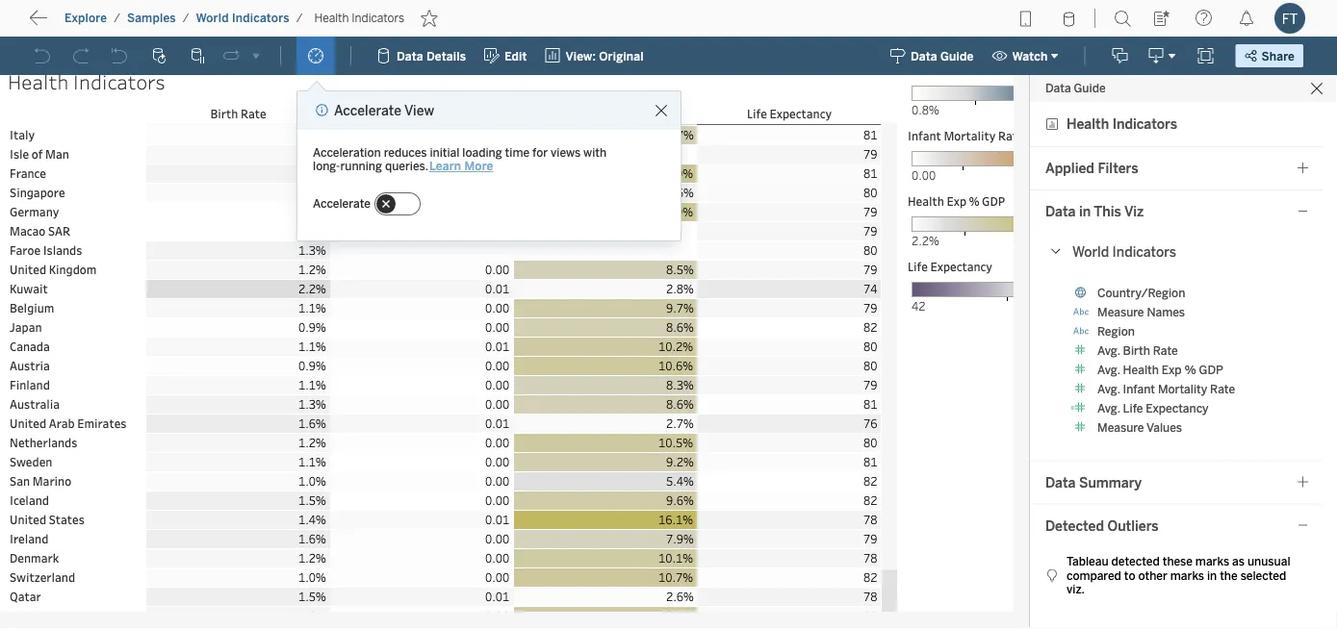 Task type: describe. For each thing, give the bounding box(es) containing it.
health indicators
[[314, 11, 405, 25]]

to
[[87, 15, 102, 33]]

explore
[[65, 11, 107, 25]]

skip to content link
[[46, 11, 196, 37]]

3 / from the left
[[296, 11, 303, 25]]

health indicators element
[[309, 11, 410, 25]]

1 / from the left
[[114, 11, 120, 25]]

samples link
[[126, 10, 177, 26]]

2 indicators from the left
[[352, 11, 405, 25]]

world indicators link
[[195, 10, 290, 26]]

skip
[[50, 15, 83, 33]]

samples
[[127, 11, 176, 25]]



Task type: vqa. For each thing, say whether or not it's contained in the screenshot.
EXPLORE / SAMPLES / WORLD INDICATORS /
yes



Task type: locate. For each thing, give the bounding box(es) containing it.
world
[[196, 11, 229, 25]]

indicators right health
[[352, 11, 405, 25]]

/ right "to" on the left
[[114, 11, 120, 25]]

0 horizontal spatial /
[[114, 11, 120, 25]]

1 indicators from the left
[[232, 11, 290, 25]]

2 horizontal spatial /
[[296, 11, 303, 25]]

2 / from the left
[[183, 11, 189, 25]]

/ left the world
[[183, 11, 189, 25]]

skip to content
[[50, 15, 165, 33]]

explore / samples / world indicators /
[[65, 11, 303, 25]]

/
[[114, 11, 120, 25], [183, 11, 189, 25], [296, 11, 303, 25]]

indicators right the world
[[232, 11, 290, 25]]

indicators
[[232, 11, 290, 25], [352, 11, 405, 25]]

1 horizontal spatial indicators
[[352, 11, 405, 25]]

health
[[314, 11, 349, 25]]

content
[[106, 15, 165, 33]]

/ left health
[[296, 11, 303, 25]]

explore link
[[64, 10, 108, 26]]

1 horizontal spatial /
[[183, 11, 189, 25]]

0 horizontal spatial indicators
[[232, 11, 290, 25]]



